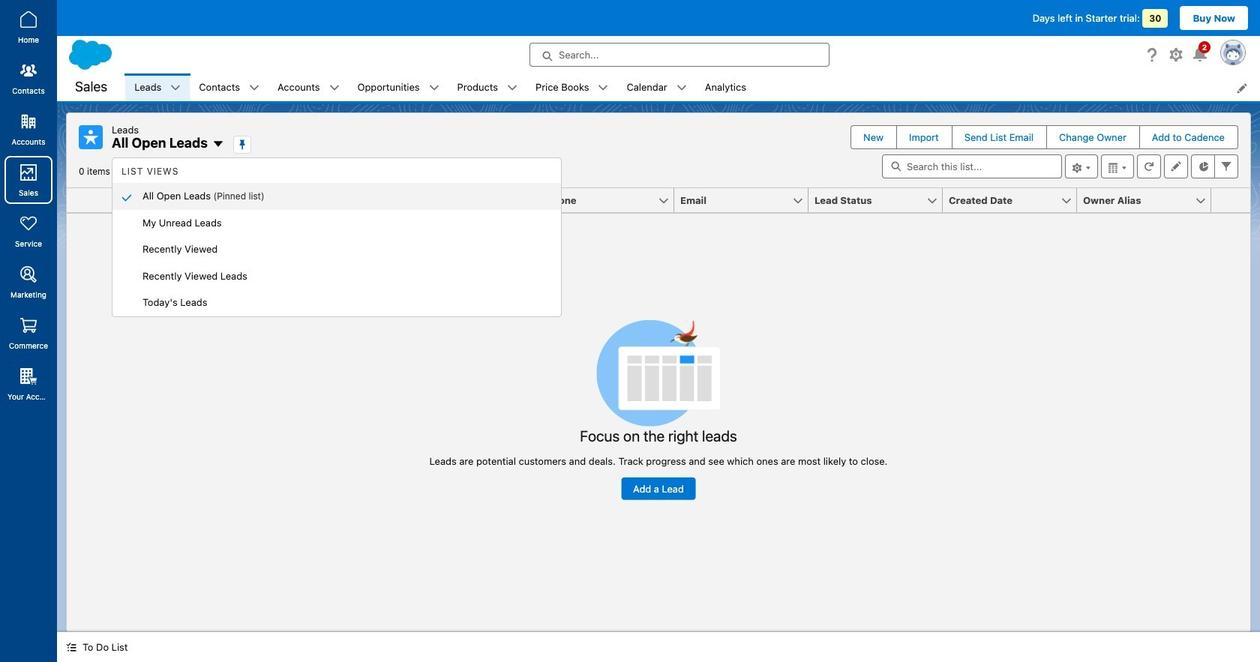 Task type: describe. For each thing, give the bounding box(es) containing it.
name element
[[136, 188, 281, 213]]

action image
[[1212, 188, 1251, 212]]

3 list item from the left
[[269, 74, 349, 101]]

1 list item from the left
[[125, 74, 190, 101]]

lead status element
[[809, 188, 952, 213]]

7 list item from the left
[[618, 74, 696, 101]]

company element
[[272, 188, 415, 213]]

item number image
[[67, 188, 112, 212]]

status inside all open leads|leads|list view element
[[430, 320, 888, 500]]

5 list item from the left
[[448, 74, 527, 101]]

6 list item from the left
[[527, 74, 618, 101]]

text default image inside list item
[[171, 83, 181, 93]]

email element
[[674, 188, 818, 213]]

state/province element
[[406, 188, 549, 213]]

leads | list views list box
[[113, 160, 561, 316]]

Search All Open Leads list view. search field
[[882, 155, 1062, 179]]

text default image inside all open leads|leads|list view element
[[212, 138, 224, 150]]

owner alias element
[[1077, 188, 1221, 213]]



Task type: vqa. For each thing, say whether or not it's contained in the screenshot.
the "inverse" icon
no



Task type: locate. For each thing, give the bounding box(es) containing it.
created date element
[[943, 188, 1086, 213]]

cell inside all open leads|leads|list view element
[[112, 188, 136, 213]]

action element
[[1212, 188, 1251, 213]]

2 list item from the left
[[190, 74, 269, 101]]

text default image
[[171, 83, 181, 93], [212, 138, 224, 150]]

0 horizontal spatial text default image
[[171, 83, 181, 93]]

4 list item from the left
[[349, 74, 448, 101]]

phone element
[[540, 188, 683, 213]]

text default image
[[249, 83, 260, 93], [329, 83, 340, 93], [429, 83, 439, 93], [507, 83, 518, 93], [598, 83, 609, 93], [677, 83, 687, 93], [66, 642, 77, 653]]

1 vertical spatial text default image
[[212, 138, 224, 150]]

list
[[125, 74, 1260, 101]]

0 vertical spatial text default image
[[171, 83, 181, 93]]

item number element
[[67, 188, 112, 213]]

all open leads|leads|list view element
[[66, 113, 1251, 632]]

1 horizontal spatial text default image
[[212, 138, 224, 150]]

list item
[[125, 74, 190, 101], [190, 74, 269, 101], [269, 74, 349, 101], [349, 74, 448, 101], [448, 74, 527, 101], [527, 74, 618, 101], [618, 74, 696, 101]]

all open leads status
[[79, 166, 349, 177]]

status
[[430, 320, 888, 500]]

cell
[[112, 188, 136, 213]]



